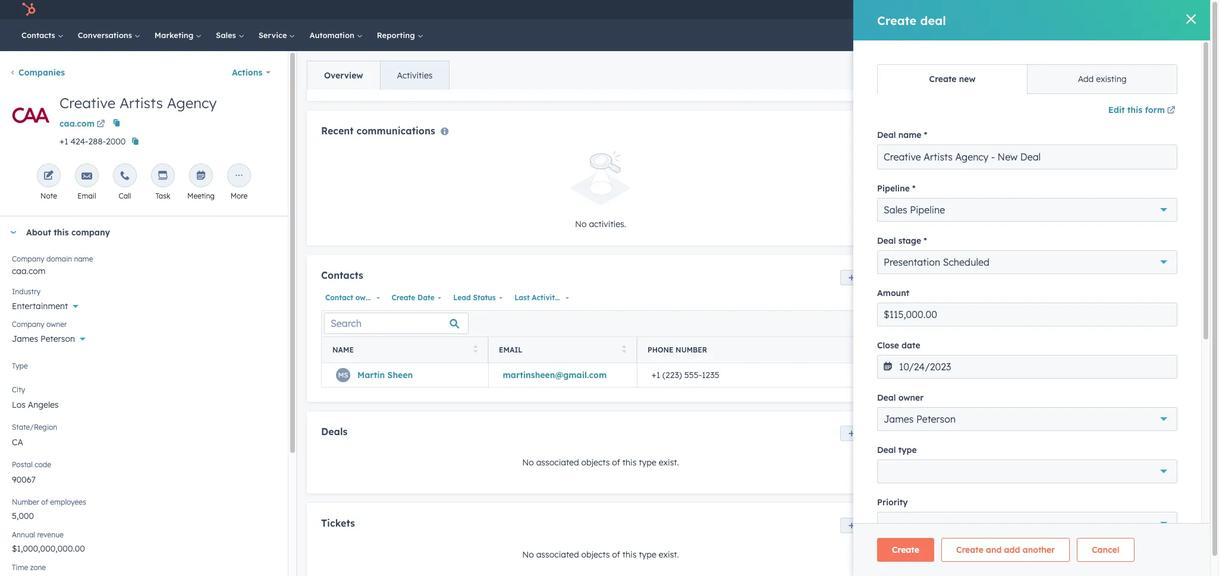 Task type: describe. For each thing, give the bounding box(es) containing it.
tickets for tickets (0)
[[940, 267, 970, 277]]

the for files
[[942, 462, 955, 473]]

City text field
[[12, 393, 276, 416]]

james peterson image
[[1076, 4, 1087, 15]]

track for track the customer requests associated with this record.
[[926, 292, 947, 303]]

time
[[12, 563, 28, 572]]

+ for track the customer requests associated with this record.
[[1166, 267, 1171, 277]]

sales
[[216, 30, 238, 40]]

lead
[[453, 293, 471, 302]]

(0) for tickets (0)
[[972, 267, 984, 277]]

meeting
[[187, 192, 215, 200]]

note image
[[43, 171, 54, 182]]

of for tickets
[[612, 549, 620, 560]]

companies link
[[10, 67, 65, 78]]

up
[[1042, 397, 1051, 406]]

exist. for tickets
[[659, 549, 679, 560]]

contacts (1) button
[[914, 51, 1161, 83]]

deals (0) button
[[914, 192, 1161, 224]]

annual revenue
[[12, 531, 64, 540]]

contacts
[[996, 165, 1031, 176]]

opportunities
[[997, 228, 1050, 239]]

uploaded
[[1092, 462, 1129, 473]]

martinsheen@gmail.com
[[503, 370, 607, 381]]

city
[[12, 386, 25, 394]]

agency
[[167, 94, 217, 112]]

set up payments
[[1029, 397, 1086, 406]]

exist. for deals
[[659, 458, 679, 468]]

entertainment button
[[12, 294, 276, 314]]

company for company domain name caa.com
[[12, 255, 44, 264]]

martinsheen@gmail.com link
[[503, 370, 607, 381]]

organizational
[[1097, 535, 1154, 546]]

date inside "popup button"
[[562, 293, 579, 302]]

or inside add a parent or child company to track the organizational structure for creative artists agency.
[[979, 535, 988, 546]]

with for requests
[[1084, 292, 1100, 303]]

this inside dropdown button
[[54, 227, 69, 238]]

marketing
[[155, 30, 196, 40]]

deals (0)
[[940, 203, 977, 214]]

actions
[[232, 67, 263, 78]]

0 vertical spatial creative
[[59, 94, 116, 112]]

objects for tickets
[[582, 549, 610, 560]]

date inside 'popup button'
[[418, 293, 435, 302]]

payments (0)
[[940, 330, 996, 341]]

(0) for payments (0)
[[984, 330, 996, 341]]

Postal code text field
[[12, 468, 276, 491]]

contact owner button
[[321, 290, 383, 306]]

notifications button
[[1047, 0, 1067, 19]]

related companies button
[[914, 499, 1190, 531]]

hubspot
[[926, 370, 960, 381]]

555- inside button
[[968, 137, 987, 148]]

no activities.
[[575, 219, 626, 230]]

0 horizontal spatial 555-
[[685, 370, 702, 381]]

companies inside dropdown button
[[974, 510, 1021, 521]]

last activity date button
[[511, 290, 579, 306]]

overview link
[[308, 61, 380, 90]]

create date button
[[388, 290, 445, 306]]

status
[[473, 293, 496, 302]]

postal
[[12, 460, 33, 469]]

structure
[[926, 550, 961, 560]]

no for tickets
[[522, 549, 534, 560]]

payments (0) button
[[914, 319, 1185, 352]]

collect and track payments associated with this company using hubspot payments.
[[926, 356, 1176, 381]]

0 horizontal spatial revenue
[[37, 531, 64, 540]]

(223) inside button
[[945, 137, 966, 148]]

provation design studio button
[[1069, 0, 1195, 19]]

peterson
[[40, 334, 75, 344]]

company for company owner
[[12, 320, 44, 329]]

0 horizontal spatial artists
[[120, 94, 163, 112]]

for
[[963, 550, 974, 560]]

record. for track the customer requests associated with this record.
[[1119, 292, 1146, 303]]

1 horizontal spatial or
[[1081, 462, 1089, 473]]

martin
[[358, 370, 385, 381]]

company inside collect and track payments associated with this company using hubspot payments.
[[1116, 356, 1153, 366]]

1 horizontal spatial +1
[[652, 370, 660, 381]]

tickets (0)
[[940, 267, 984, 277]]

+ for track the revenue opportunities associated with this record.
[[1166, 203, 1171, 214]]

email image
[[82, 171, 92, 182]]

caret image
[[923, 207, 930, 210]]

track the revenue opportunities associated with this record.
[[926, 228, 1159, 239]]

activities.
[[589, 219, 626, 230]]

see the files attached to your activities or uploaded to this record.
[[926, 462, 1185, 473]]

add inside popup button
[[1165, 437, 1181, 447]]

Number of employees text field
[[12, 505, 276, 524]]

press to sort. image
[[622, 345, 626, 354]]

company inside add a parent or child company to track the organizational structure for creative artists agency.
[[1011, 535, 1047, 546]]

child
[[990, 535, 1008, 546]]

artists inside add a parent or child company to track the organizational structure for creative artists agency.
[[1011, 550, 1037, 560]]

with for payments
[[1081, 356, 1097, 366]]

track inside add a parent or child company to track the organizational structure for creative artists agency.
[[1060, 535, 1080, 546]]

help image
[[1011, 5, 1022, 16]]

creative inside add a parent or child company to track the organizational structure for creative artists agency.
[[976, 550, 1009, 560]]

search button
[[1180, 25, 1200, 45]]

caa.com inside caa.com 'link'
[[59, 118, 95, 129]]

parent
[[951, 535, 977, 546]]

hubspot link
[[14, 2, 45, 17]]

deals for deals
[[321, 426, 348, 438]]

james peterson
[[12, 334, 75, 344]]

type for deals
[[639, 458, 657, 468]]

0 vertical spatial revenue
[[964, 228, 995, 239]]

2 horizontal spatial to
[[1131, 462, 1139, 473]]

state/region
[[12, 423, 57, 432]]

caa.com inside the company domain name caa.com
[[12, 266, 46, 277]]

company domain name caa.com
[[12, 255, 93, 277]]

0 vertical spatial companies
[[18, 67, 65, 78]]

provation
[[1089, 5, 1124, 14]]

code
[[35, 460, 51, 469]]

activities
[[397, 70, 433, 81]]

lead status button
[[449, 290, 506, 306]]

1 vertical spatial of
[[41, 498, 48, 507]]

State/Region text field
[[12, 430, 276, 454]]

conversations
[[78, 30, 134, 40]]

the for customer
[[949, 292, 962, 303]]

1 vertical spatial number
[[12, 498, 39, 507]]

attachments button
[[914, 426, 1152, 458]]

martin sheen link
[[358, 370, 413, 381]]

contacts for contacts (1)
[[940, 62, 977, 73]]

more
[[231, 192, 248, 200]]

the for revenue
[[949, 228, 962, 239]]

record. for track the revenue opportunities associated with this record.
[[1132, 228, 1159, 239]]

recent communications
[[321, 125, 435, 137]]

tickets (0) button
[[914, 256, 1161, 288]]

link opens in a new window image
[[97, 120, 105, 129]]

actions button
[[224, 61, 278, 84]]

reporting
[[377, 30, 417, 40]]

(0) for deals (0)
[[966, 203, 977, 214]]

create date
[[392, 293, 435, 302]]

view
[[926, 165, 946, 176]]

type
[[12, 362, 28, 371]]

0 horizontal spatial (223)
[[663, 370, 682, 381]]

tickets for tickets
[[321, 518, 355, 530]]

company owner
[[12, 320, 67, 329]]

meeting image
[[196, 171, 206, 182]]

press to sort. image
[[473, 345, 478, 354]]

+ add for track the revenue opportunities associated with this record.
[[1166, 203, 1190, 214]]

related
[[940, 510, 972, 521]]

add button
[[1157, 430, 1190, 454]]

press to sort. element for email
[[622, 345, 626, 355]]

about this company
[[26, 227, 110, 238]]

Search search field
[[324, 313, 469, 335]]

calling icon button
[[957, 2, 977, 17]]

attached
[[975, 462, 1011, 473]]

upgrade
[[911, 6, 945, 15]]

no for deals
[[522, 458, 534, 468]]

marketplaces image
[[986, 5, 997, 16]]

no inside no activities. alert
[[575, 219, 587, 230]]

settings link
[[1029, 3, 1044, 16]]

employees
[[50, 498, 86, 507]]

service link
[[251, 19, 302, 51]]

payments inside collect and track payments associated with this company using hubspot payments.
[[994, 356, 1034, 366]]

using
[[1155, 356, 1176, 366]]



Task type: vqa. For each thing, say whether or not it's contained in the screenshot.
Call 'icon'
yes



Task type: locate. For each thing, give the bounding box(es) containing it.
0 vertical spatial (223)
[[945, 137, 966, 148]]

+ add for track the customer requests associated with this record.
[[1166, 267, 1190, 277]]

0 horizontal spatial +1
[[59, 136, 68, 147]]

call
[[119, 192, 131, 200]]

(1)
[[979, 62, 990, 73]]

+ add
[[1166, 62, 1190, 73], [1166, 203, 1190, 214], [1166, 267, 1190, 277]]

revenue
[[964, 228, 995, 239], [37, 531, 64, 540]]

2 vertical spatial (0)
[[984, 330, 996, 341]]

and
[[955, 356, 970, 366]]

0 vertical spatial or
[[1081, 462, 1089, 473]]

1 vertical spatial company
[[12, 320, 44, 329]]

1235
[[987, 137, 1005, 148], [702, 370, 720, 381]]

date right create
[[418, 293, 435, 302]]

0 horizontal spatial +1 (223) 555-1235
[[652, 370, 720, 381]]

1 vertical spatial record.
[[1119, 292, 1146, 303]]

2 objects from the top
[[582, 549, 610, 560]]

this
[[54, 227, 69, 238], [1116, 228, 1130, 239], [1103, 292, 1117, 303], [1100, 356, 1114, 366], [623, 458, 637, 468], [1142, 462, 1156, 473], [623, 549, 637, 560]]

overview
[[324, 70, 363, 81]]

0 vertical spatial exist.
[[659, 458, 679, 468]]

(223) down phone number
[[663, 370, 682, 381]]

1 vertical spatial 555-
[[685, 370, 702, 381]]

0 horizontal spatial track
[[972, 356, 992, 366]]

lead status
[[453, 293, 496, 302]]

date right activity
[[562, 293, 579, 302]]

number right phone
[[676, 346, 707, 355]]

objects for deals
[[582, 458, 610, 468]]

1 horizontal spatial +1 (223) 555-1235
[[933, 137, 1005, 148]]

1 + add from the top
[[1166, 62, 1190, 73]]

date
[[418, 293, 435, 302], [562, 293, 579, 302]]

1 vertical spatial artists
[[1011, 550, 1037, 560]]

2 date from the left
[[562, 293, 579, 302]]

1 horizontal spatial press to sort. element
[[622, 345, 626, 355]]

3 + add button from the top
[[1166, 265, 1190, 279]]

1 vertical spatial 1235
[[702, 370, 720, 381]]

set
[[1029, 397, 1040, 406]]

1 horizontal spatial email
[[499, 346, 523, 355]]

requests
[[1003, 292, 1036, 303]]

3 + add from the top
[[1166, 267, 1190, 277]]

1 vertical spatial creative
[[976, 550, 1009, 560]]

of for deals
[[612, 458, 620, 468]]

+1 down phone
[[652, 370, 660, 381]]

+1 left 424-
[[59, 136, 68, 147]]

notifications image
[[1051, 5, 1062, 16]]

1 + from the top
[[1166, 62, 1171, 73]]

1235 up view associated contacts
[[987, 137, 1005, 148]]

1235 inside '+1 (223) 555-1235' button
[[987, 137, 1005, 148]]

+1 up view
[[933, 137, 943, 148]]

1 horizontal spatial caa.com
[[59, 118, 95, 129]]

press to sort. element down lead status popup button
[[473, 345, 478, 355]]

0 horizontal spatial date
[[418, 293, 435, 302]]

0 vertical spatial company
[[12, 255, 44, 264]]

2 + add from the top
[[1166, 203, 1190, 214]]

last activity date
[[515, 293, 579, 302]]

1 horizontal spatial 555-
[[968, 137, 987, 148]]

companies up child
[[974, 510, 1021, 521]]

conversations link
[[71, 19, 147, 51]]

martin sheen
[[358, 370, 413, 381]]

caa.com up 'industry' at the left of page
[[12, 266, 46, 277]]

with
[[1097, 228, 1114, 239], [1084, 292, 1100, 303], [1081, 356, 1097, 366]]

+1 (223) 555-1235 up view associated contacts
[[933, 137, 1005, 148]]

track
[[972, 356, 992, 366], [1060, 535, 1080, 546]]

to right uploaded
[[1131, 462, 1139, 473]]

0 vertical spatial 555-
[[968, 137, 987, 148]]

0 horizontal spatial companies
[[18, 67, 65, 78]]

2 + from the top
[[1166, 203, 1171, 214]]

1 vertical spatial deals
[[321, 426, 348, 438]]

2 vertical spatial no
[[522, 549, 534, 560]]

caa.com link
[[59, 114, 107, 132]]

1 vertical spatial objects
[[582, 549, 610, 560]]

2 no associated objects of this type exist. from the top
[[522, 549, 679, 560]]

track up the agency.
[[1060, 535, 1080, 546]]

artists left the agency.
[[1011, 550, 1037, 560]]

company inside dropdown button
[[71, 227, 110, 238]]

communications
[[357, 125, 435, 137]]

contacts inside dropdown button
[[940, 62, 977, 73]]

555- down phone number
[[685, 370, 702, 381]]

0 horizontal spatial email
[[78, 192, 96, 200]]

0 vertical spatial number
[[676, 346, 707, 355]]

menu containing provation design studio
[[890, 0, 1196, 19]]

no associated objects of this type exist. for tickets
[[522, 549, 679, 560]]

contact
[[325, 293, 353, 302]]

2 type from the top
[[639, 549, 657, 560]]

caret image
[[10, 231, 17, 234]]

creative
[[59, 94, 116, 112], [976, 550, 1009, 560]]

company down about
[[12, 255, 44, 264]]

owner inside popup button
[[356, 293, 378, 302]]

creative artists agency
[[59, 94, 217, 112]]

reporting link
[[370, 19, 430, 51]]

1 horizontal spatial deals
[[940, 203, 963, 214]]

0 horizontal spatial deals
[[321, 426, 348, 438]]

1 no associated objects of this type exist. from the top
[[522, 458, 679, 468]]

no
[[575, 219, 587, 230], [522, 458, 534, 468], [522, 549, 534, 560]]

1 vertical spatial tickets
[[321, 518, 355, 530]]

1 objects from the top
[[582, 458, 610, 468]]

0 vertical spatial no associated objects of this type exist.
[[522, 458, 679, 468]]

0 horizontal spatial creative
[[59, 94, 116, 112]]

0 horizontal spatial payments
[[994, 356, 1034, 366]]

1 track from the top
[[926, 228, 947, 239]]

your
[[1024, 462, 1041, 473]]

0 vertical spatial deals
[[940, 203, 963, 214]]

track for track the revenue opportunities associated with this record.
[[926, 228, 947, 239]]

number up annual
[[12, 498, 39, 507]]

1 vertical spatial (0)
[[972, 267, 984, 277]]

0 vertical spatial 1235
[[987, 137, 1005, 148]]

the inside add a parent or child company to track the organizational structure for creative artists agency.
[[1082, 535, 1095, 546]]

the left organizational
[[1082, 535, 1095, 546]]

1 press to sort. element from the left
[[473, 345, 478, 355]]

no associated objects of this type exist. for deals
[[522, 458, 679, 468]]

1 vertical spatial no associated objects of this type exist.
[[522, 549, 679, 560]]

exist.
[[659, 458, 679, 468], [659, 549, 679, 560]]

about
[[26, 227, 51, 238]]

link opens in a new window image
[[97, 118, 105, 132]]

0 vertical spatial track
[[972, 356, 992, 366]]

add inside add a parent or child company to track the organizational structure for creative artists agency.
[[926, 535, 941, 546]]

navigation
[[307, 61, 450, 90]]

menu
[[890, 0, 1196, 19]]

1 vertical spatial company
[[1116, 356, 1153, 366]]

0 vertical spatial email
[[78, 192, 96, 200]]

track
[[926, 228, 947, 239], [926, 292, 947, 303]]

payments
[[940, 330, 981, 341]]

0 vertical spatial with
[[1097, 228, 1114, 239]]

company inside the company domain name caa.com
[[12, 255, 44, 264]]

add
[[1173, 62, 1190, 73], [1173, 203, 1190, 214], [1173, 267, 1190, 277], [1165, 437, 1181, 447], [859, 521, 873, 530], [926, 535, 941, 546]]

(223)
[[945, 137, 966, 148], [663, 370, 682, 381]]

the down tickets (0)
[[949, 292, 962, 303]]

call image
[[120, 171, 130, 182]]

1 horizontal spatial 1235
[[987, 137, 1005, 148]]

2 vertical spatial record.
[[1158, 462, 1185, 473]]

0 vertical spatial +
[[1166, 62, 1171, 73]]

marketing link
[[147, 19, 209, 51]]

0 vertical spatial record.
[[1132, 228, 1159, 239]]

0 vertical spatial + add button
[[1166, 60, 1190, 74]]

(0)
[[966, 203, 977, 214], [972, 267, 984, 277], [984, 330, 996, 341]]

collect
[[926, 356, 952, 366]]

email right press to sort. icon on the bottom left of page
[[499, 346, 523, 355]]

Time zone text field
[[12, 571, 276, 576]]

attachments
[[940, 437, 993, 447]]

email
[[78, 192, 96, 200], [499, 346, 523, 355]]

to inside add a parent or child company to track the organizational structure for creative artists agency.
[[1050, 535, 1058, 546]]

annual
[[12, 531, 35, 540]]

hubspot image
[[21, 2, 36, 17]]

deals inside 'dropdown button'
[[940, 203, 963, 214]]

with inside collect and track payments associated with this company using hubspot payments.
[[1081, 356, 1097, 366]]

1 vertical spatial track
[[1060, 535, 1080, 546]]

owner up 'peterson'
[[46, 320, 67, 329]]

1 horizontal spatial number
[[676, 346, 707, 355]]

2 + add button from the top
[[1166, 201, 1190, 215]]

2 vertical spatial company
[[1011, 535, 1047, 546]]

3 + from the top
[[1166, 267, 1171, 277]]

288-
[[88, 136, 106, 147]]

(0) right payments
[[984, 330, 996, 341]]

press to sort. element for name
[[473, 345, 478, 355]]

activities
[[1044, 462, 1079, 473]]

company up the agency.
[[1011, 535, 1047, 546]]

type for tickets
[[639, 549, 657, 560]]

automation link
[[302, 19, 370, 51]]

last
[[515, 293, 530, 302]]

0 vertical spatial objects
[[582, 458, 610, 468]]

associated inside collect and track payments associated with this company using hubspot payments.
[[1036, 356, 1079, 366]]

1 vertical spatial + add
[[1166, 203, 1190, 214]]

(0) down view associated contacts
[[966, 203, 977, 214]]

424-
[[71, 136, 88, 147]]

1 horizontal spatial (223)
[[945, 137, 966, 148]]

industry
[[12, 287, 41, 296]]

to left your
[[1013, 462, 1021, 473]]

1 company from the top
[[12, 255, 44, 264]]

caa.com up 424-
[[59, 118, 95, 129]]

2 exist. from the top
[[659, 549, 679, 560]]

0 vertical spatial owner
[[356, 293, 378, 302]]

1 vertical spatial contacts
[[940, 62, 977, 73]]

1 type from the top
[[639, 458, 657, 468]]

payments right up
[[1053, 397, 1086, 406]]

+ add button for track the revenue opportunities associated with this record.
[[1166, 201, 1190, 215]]

track the customer requests associated with this record.
[[926, 292, 1146, 303]]

related companies
[[940, 510, 1021, 521]]

agency.
[[1039, 550, 1070, 560]]

company up name
[[71, 227, 110, 238]]

+1 inside button
[[933, 137, 943, 148]]

0 horizontal spatial or
[[979, 535, 988, 546]]

0 vertical spatial +1 (223) 555-1235
[[933, 137, 1005, 148]]

contacts (1)
[[940, 62, 990, 73]]

james
[[12, 334, 38, 344]]

zone
[[30, 563, 46, 572]]

entertainment
[[12, 301, 68, 312]]

track down caret icon in the right of the page
[[926, 228, 947, 239]]

1 vertical spatial companies
[[974, 510, 1021, 521]]

1 horizontal spatial contacts
[[321, 270, 363, 281]]

1 vertical spatial exist.
[[659, 549, 679, 560]]

type
[[639, 458, 657, 468], [639, 549, 657, 560]]

more image
[[234, 171, 245, 182]]

creative down child
[[976, 550, 1009, 560]]

2 track from the top
[[926, 292, 947, 303]]

email down email image
[[78, 192, 96, 200]]

1 horizontal spatial company
[[1011, 535, 1047, 546]]

contact owner
[[325, 293, 378, 302]]

search image
[[1186, 31, 1194, 39]]

this inside collect and track payments associated with this company using hubspot payments.
[[1100, 356, 1114, 366]]

creative up caa.com 'link'
[[59, 94, 116, 112]]

task
[[156, 192, 170, 200]]

1 horizontal spatial date
[[562, 293, 579, 302]]

no activities. alert
[[321, 151, 880, 232]]

help button
[[1007, 0, 1027, 19]]

2 vertical spatial + add button
[[1166, 265, 1190, 279]]

or
[[1081, 462, 1089, 473], [979, 535, 988, 546]]

1235 down phone number
[[702, 370, 720, 381]]

owner right contact
[[356, 293, 378, 302]]

or right "activities"
[[1081, 462, 1089, 473]]

0 horizontal spatial 1235
[[702, 370, 720, 381]]

companies down contacts 'link'
[[18, 67, 65, 78]]

1 vertical spatial owner
[[46, 320, 67, 329]]

0 vertical spatial artists
[[120, 94, 163, 112]]

0 vertical spatial no
[[575, 219, 587, 230]]

contacts inside 'link'
[[21, 30, 58, 40]]

2 press to sort. element from the left
[[622, 345, 626, 355]]

to up the agency.
[[1050, 535, 1058, 546]]

files
[[957, 462, 973, 473]]

create
[[392, 293, 415, 302]]

1 + add button from the top
[[1166, 60, 1190, 74]]

+ add button for track the customer requests associated with this record.
[[1166, 265, 1190, 279]]

company left using
[[1116, 356, 1153, 366]]

1 horizontal spatial track
[[1060, 535, 1080, 546]]

track up the payments.
[[972, 356, 992, 366]]

+1 (223) 555-1235 down phone number
[[652, 370, 720, 381]]

record.
[[1132, 228, 1159, 239], [1119, 292, 1146, 303], [1158, 462, 1185, 473]]

0 vertical spatial company
[[71, 227, 110, 238]]

owner for company owner
[[46, 320, 67, 329]]

1 vertical spatial no
[[522, 458, 534, 468]]

contacts up contact
[[321, 270, 363, 281]]

0 horizontal spatial number
[[12, 498, 39, 507]]

(0) up customer
[[972, 267, 984, 277]]

revenue right annual
[[37, 531, 64, 540]]

1 vertical spatial (223)
[[663, 370, 682, 381]]

associated
[[948, 165, 993, 176], [1052, 228, 1095, 239], [1039, 292, 1082, 303], [1036, 356, 1079, 366], [536, 458, 579, 468], [536, 549, 579, 560]]

0 horizontal spatial caa.com
[[12, 266, 46, 277]]

2 vertical spatial +
[[1166, 267, 1171, 277]]

navigation containing overview
[[307, 61, 450, 90]]

1 horizontal spatial revenue
[[964, 228, 995, 239]]

or left child
[[979, 535, 988, 546]]

track inside collect and track payments associated with this company using hubspot payments.
[[972, 356, 992, 366]]

contacts left (1) at the top of the page
[[940, 62, 977, 73]]

2 company from the top
[[12, 320, 44, 329]]

1 vertical spatial email
[[499, 346, 523, 355]]

deals for deals (0)
[[940, 203, 963, 214]]

0 horizontal spatial contacts
[[21, 30, 58, 40]]

0 horizontal spatial press to sort. element
[[473, 345, 478, 355]]

upgrade image
[[898, 5, 909, 16]]

Search HubSpot search field
[[1043, 25, 1189, 45]]

name
[[74, 255, 93, 264]]

+1 (223) 555-1235
[[933, 137, 1005, 148], [652, 370, 720, 381]]

owner for contact owner
[[356, 293, 378, 302]]

automation
[[310, 30, 357, 40]]

task image
[[158, 171, 168, 182]]

artists up the 2000
[[120, 94, 163, 112]]

1 vertical spatial caa.com
[[12, 266, 46, 277]]

0 horizontal spatial company
[[71, 227, 110, 238]]

the
[[949, 228, 962, 239], [949, 292, 962, 303], [942, 462, 955, 473], [1082, 535, 1095, 546]]

the right "see" at the right bottom
[[942, 462, 955, 473]]

press to sort. element left phone
[[622, 345, 626, 355]]

the down deals (0)
[[949, 228, 962, 239]]

contacts down hubspot link
[[21, 30, 58, 40]]

payments up the payments.
[[994, 356, 1034, 366]]

track down tickets (0)
[[926, 292, 947, 303]]

555- up view associated contacts
[[968, 137, 987, 148]]

0 vertical spatial caa.com
[[59, 118, 95, 129]]

company
[[12, 255, 44, 264], [12, 320, 44, 329]]

payments.
[[963, 370, 1004, 381]]

time zone
[[12, 563, 46, 572]]

company up james
[[12, 320, 44, 329]]

1 horizontal spatial companies
[[974, 510, 1021, 521]]

1 horizontal spatial to
[[1050, 535, 1058, 546]]

0 vertical spatial track
[[926, 228, 947, 239]]

contacts for contacts 'link'
[[21, 30, 58, 40]]

1 horizontal spatial tickets
[[940, 267, 970, 277]]

1 exist. from the top
[[659, 458, 679, 468]]

(223) up view
[[945, 137, 966, 148]]

1 vertical spatial payments
[[1053, 397, 1086, 406]]

1 vertical spatial +
[[1166, 203, 1171, 214]]

0 vertical spatial contacts
[[21, 30, 58, 40]]

marketplaces button
[[979, 0, 1004, 19]]

calling icon image
[[961, 5, 972, 15]]

caa.com
[[59, 118, 95, 129], [12, 266, 46, 277]]

settings image
[[1031, 5, 1042, 16]]

Annual revenue text field
[[12, 538, 276, 557]]

0 vertical spatial payments
[[994, 356, 1034, 366]]

contacts link
[[14, 19, 71, 51]]

with for opportunities
[[1097, 228, 1114, 239]]

(0) inside 'dropdown button'
[[966, 203, 977, 214]]

revenue down deals (0)
[[964, 228, 995, 239]]

1 date from the left
[[418, 293, 435, 302]]

0 vertical spatial tickets
[[940, 267, 970, 277]]

0 vertical spatial type
[[639, 458, 657, 468]]

tickets inside dropdown button
[[940, 267, 970, 277]]

add a parent or child company to track the organizational structure for creative artists agency.
[[926, 535, 1154, 560]]

0 horizontal spatial owner
[[46, 320, 67, 329]]

0 horizontal spatial to
[[1013, 462, 1021, 473]]

press to sort. element
[[473, 345, 478, 355], [622, 345, 626, 355]]



